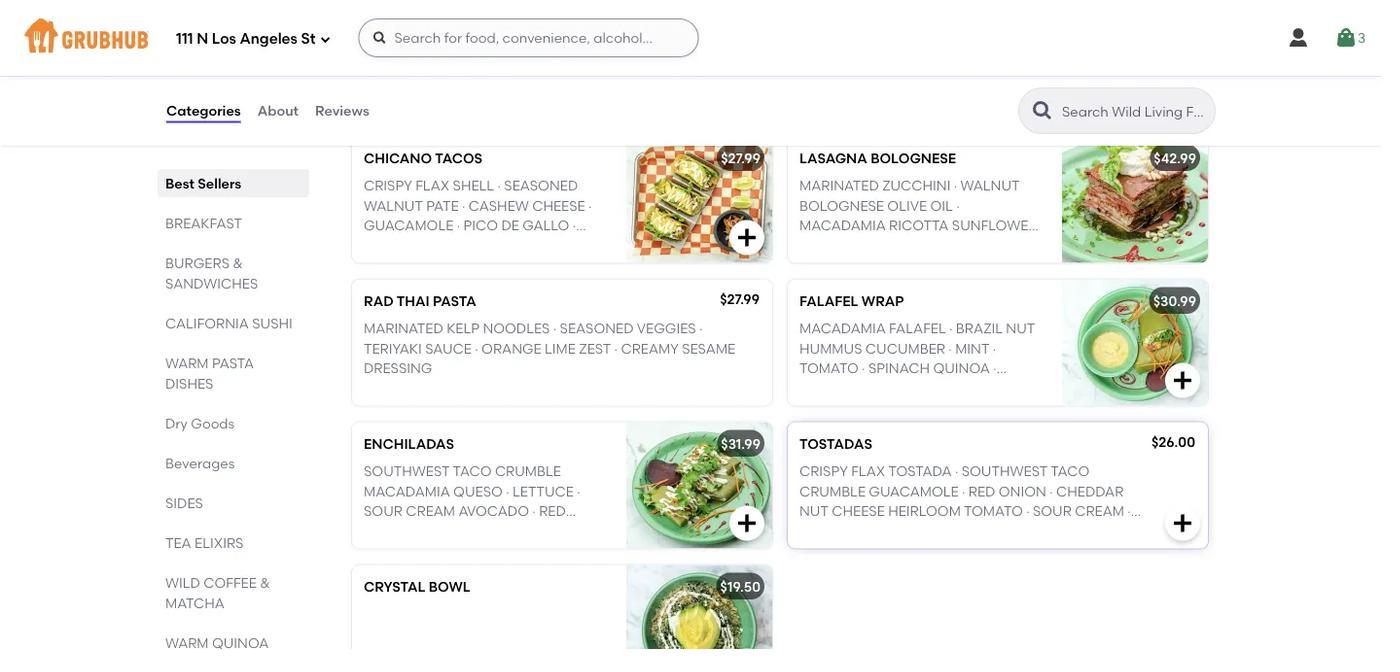 Task type: locate. For each thing, give the bounding box(es) containing it.
0 horizontal spatial flax
[[416, 178, 450, 194]]

taco up cheddar
[[1051, 464, 1090, 480]]

rad thai pasta
[[364, 293, 476, 310]]

0 horizontal spatial &
[[233, 255, 243, 271]]

pasta
[[433, 293, 476, 310], [212, 355, 254, 372]]

marinated down pepita
[[806, 54, 886, 71]]

walnut inside marinated zucchini · walnut bolognese olive oil · macadamia ricotta sunflower seed pesto
[[961, 178, 1020, 194]]

0 horizontal spatial quinoa
[[364, 543, 421, 559]]

1 vertical spatial tomato
[[964, 503, 1023, 520]]

categories
[[166, 102, 241, 119]]

2 horizontal spatial walnut
[[961, 178, 1020, 194]]

svg image
[[1287, 26, 1310, 50], [320, 34, 331, 45], [1171, 83, 1195, 107]]

red left onion
[[969, 483, 996, 500]]

1 vertical spatial oaxaca
[[364, 257, 424, 273]]

$27.99 left lasagna
[[721, 150, 761, 167]]

1 horizontal spatial crumble
[[800, 483, 866, 500]]

cashew
[[923, 35, 984, 51], [469, 197, 529, 214]]

0 vertical spatial guacamole
[[364, 217, 454, 234]]

wrap inside macadamia falafel · brazil nut hummus cucumber · mint · tomato · spinach quinoa · kalamata olives · garlic ginger dressing spinach wrap · tahini
[[936, 400, 977, 416]]

& inside wild coffee & matcha
[[260, 575, 270, 591]]

crumble down tostadas
[[800, 483, 866, 500]]

0 vertical spatial oil
[[899, 114, 922, 130]]

1 horizontal spatial walnut
[[800, 74, 859, 91]]

sauce inside pepita chorizo · cashew cheese · marinated kale · avocado · walnut taco bits · kale chips · veggies · sour cream · pumpkinseed oil · oaxaca sauce
[[995, 114, 1041, 130]]

sour down bits
[[869, 94, 908, 110]]

best sellers tab
[[165, 173, 302, 194]]

oaxaca down romaine
[[364, 257, 424, 273]]

0 horizontal spatial taco
[[453, 464, 492, 480]]

pasta down california sushi tab on the left of page
[[212, 355, 254, 372]]

quinoa inside southwest taco crumble macadamia queso · lettuce · sour cream avocado · red enchilada sauce side of quinoa
[[364, 543, 421, 559]]

oaxaca down tostadas
[[800, 523, 859, 539]]

oil inside pepita chorizo · cashew cheese · marinated kale · avocado · walnut taco bits · kale chips · veggies · sour cream · pumpkinseed oil · oaxaca sauce
[[899, 114, 922, 130]]

svg image for enchiladas
[[735, 512, 759, 536]]

seasoned up gallo
[[504, 178, 578, 194]]

wild coffee & matcha tab
[[165, 573, 302, 614]]

macadamia inside southwest taco crumble macadamia queso · lettuce · sour cream avocado · red enchilada sauce side of quinoa
[[364, 483, 450, 500]]

cashew up bits
[[923, 35, 984, 51]]

southwest
[[364, 464, 450, 480], [962, 464, 1048, 480]]

1 vertical spatial quinoa
[[364, 543, 421, 559]]

goods
[[191, 415, 235, 432]]

1 horizontal spatial cashew
[[923, 35, 984, 51]]

creamy
[[621, 340, 679, 357]]

dressing
[[364, 360, 432, 377], [800, 400, 868, 416]]

0 horizontal spatial cheese
[[532, 197, 585, 214]]

0 vertical spatial cheese
[[987, 35, 1040, 51]]

tomato inside crispy flax tostada · southwest taco crumble guacamole · red onion · cheddar nut cheese heirloom tomato · sour cream · oaxaca sauce
[[964, 503, 1023, 520]]

0 vertical spatial avocado
[[933, 54, 1004, 71]]

crispy down tostadas
[[800, 464, 848, 480]]

1 horizontal spatial veggies
[[800, 94, 859, 110]]

flat earth pizza
[[364, 7, 490, 24]]

1 vertical spatial cashew
[[469, 197, 529, 214]]

pasta inside warm pasta dishes
[[212, 355, 254, 372]]

cheese up chips
[[987, 35, 1040, 51]]

1 vertical spatial nut
[[800, 503, 829, 520]]

quinoa
[[933, 360, 990, 377], [364, 543, 421, 559]]

taco
[[862, 74, 901, 91], [453, 464, 492, 480], [1051, 464, 1090, 480]]

2 vertical spatial walnut
[[364, 197, 423, 214]]

marinated inside marinated zucchini · walnut bolognese olive oil · macadamia ricotta sunflower seed pesto
[[800, 178, 879, 194]]

sour inside crispy flax tostada · southwest taco crumble guacamole · red onion · cheddar nut cheese heirloom tomato · sour cream · oaxaca sauce
[[1033, 503, 1072, 520]]

tab
[[165, 633, 302, 650]]

southwest up onion
[[962, 464, 1048, 480]]

tacos
[[435, 150, 483, 167]]

nut right the brazil
[[1006, 321, 1035, 337]]

quinoa up garlic
[[933, 360, 990, 377]]

chips
[[980, 74, 1022, 91]]

lettuce down pico on the left top of page
[[431, 237, 492, 253]]

0 horizontal spatial cashew
[[469, 197, 529, 214]]

1 vertical spatial macadamia
[[800, 321, 886, 337]]

zest
[[579, 340, 611, 357]]

1 vertical spatial pasta
[[212, 355, 254, 372]]

0 vertical spatial kale
[[889, 54, 923, 71]]

1 southwest from the left
[[364, 464, 450, 480]]

0 horizontal spatial lettuce
[[431, 237, 492, 253]]

sauce down chips
[[995, 114, 1041, 130]]

seed
[[800, 237, 834, 253]]

st
[[301, 30, 316, 48]]

falafel up hummus on the right bottom of the page
[[800, 293, 859, 310]]

bits
[[904, 74, 933, 91]]

southwest down enchiladas
[[364, 464, 450, 480]]

shell
[[453, 178, 494, 194]]

crumble up the queso
[[495, 464, 561, 480]]

0 vertical spatial seasoned
[[504, 178, 578, 194]]

1 horizontal spatial lettuce
[[513, 483, 574, 500]]

tea elixirs tab
[[165, 533, 302, 554]]

0 vertical spatial lettuce
[[431, 237, 492, 253]]

crispy down chicano
[[364, 178, 412, 194]]

svg image up $42.99
[[1171, 83, 1195, 107]]

marinated for marinated zucchini · walnut bolognese olive oil · macadamia ricotta sunflower seed pesto
[[800, 178, 879, 194]]

nut inside crispy flax tostada · southwest taco crumble guacamole · red onion · cheddar nut cheese heirloom tomato · sour cream · oaxaca sauce
[[800, 503, 829, 520]]

seasoned
[[504, 178, 578, 194], [560, 321, 634, 337]]

red inside southwest taco crumble macadamia queso · lettuce · sour cream avocado · red enchilada sauce side of quinoa
[[539, 503, 566, 520]]

sauce inside southwest taco crumble macadamia queso · lettuce · sour cream avocado · red enchilada sauce side of quinoa
[[447, 523, 494, 539]]

0 horizontal spatial walnut
[[364, 197, 423, 214]]

pasta up the 'kelp'
[[433, 293, 476, 310]]

quinoa down enchilada
[[364, 543, 421, 559]]

pate
[[426, 197, 459, 214]]

southwest inside southwest taco crumble macadamia queso · lettuce · sour cream avocado · red enchilada sauce side of quinoa
[[364, 464, 450, 480]]

taco left bits
[[862, 74, 901, 91]]

0 vertical spatial &
[[233, 255, 243, 271]]

1 vertical spatial kale
[[943, 74, 977, 91]]

sour down onion
[[1033, 503, 1072, 520]]

macadamia inside macadamia falafel · brazil nut hummus cucumber · mint · tomato · spinach quinoa · kalamata olives · garlic ginger dressing spinach wrap · tahini
[[800, 321, 886, 337]]

0 horizontal spatial oaxaca
[[364, 257, 424, 273]]

svg image
[[1335, 26, 1358, 50], [372, 30, 388, 46], [735, 83, 759, 107], [735, 226, 759, 250], [1171, 369, 1195, 393], [735, 512, 759, 536], [1171, 512, 1195, 536]]

about button
[[256, 76, 300, 146]]

cream down gallo
[[544, 237, 594, 253]]

0 vertical spatial nut
[[1006, 321, 1035, 337]]

walnut up romaine
[[364, 197, 423, 214]]

1 horizontal spatial oil
[[930, 197, 953, 214]]

seasoned inside marinated kelp noodles · seasoned veggies · teriyaki sauce · orange lime zest · creamy sesame dressing
[[560, 321, 634, 337]]

0 vertical spatial spinach
[[869, 360, 930, 377]]

0 horizontal spatial crispy
[[364, 178, 412, 194]]

avocado up chips
[[933, 54, 1004, 71]]

macadamia
[[800, 217, 886, 234], [800, 321, 886, 337], [364, 483, 450, 500]]

crispy for crispy flax tostada · southwest taco crumble guacamole · red onion · cheddar nut cheese heirloom tomato · sour cream · oaxaca sauce
[[800, 464, 848, 480]]

enchiladas image
[[626, 423, 772, 549]]

1 vertical spatial red
[[539, 503, 566, 520]]

seasoned for creamy
[[560, 321, 634, 337]]

guacamole
[[364, 217, 454, 234], [869, 483, 959, 500]]

1 vertical spatial crispy
[[800, 464, 848, 480]]

elixirs
[[195, 535, 244, 552]]

sauce up the 'rad thai pasta' at the top of page
[[427, 257, 473, 273]]

beverages tab
[[165, 453, 302, 474]]

0 vertical spatial cashew
[[923, 35, 984, 51]]

marinated inside marinated kelp noodles · seasoned veggies · teriyaki sauce · orange lime zest · creamy sesame dressing
[[364, 321, 443, 337]]

marinated
[[806, 54, 886, 71], [800, 178, 879, 194], [364, 321, 443, 337]]

walnut
[[800, 74, 859, 91], [961, 178, 1020, 194], [364, 197, 423, 214]]

walnut inside pepita chorizo · cashew cheese · marinated kale · avocado · walnut taco bits · kale chips · veggies · sour cream · pumpkinseed oil · oaxaca sauce
[[800, 74, 859, 91]]

0 horizontal spatial oil
[[899, 114, 922, 130]]

walnut inside 'crispy flax shell · seasoned walnut pate · cashew cheese · guacamole · pico de gallo · romaine lettuce · sour cream · oaxaca sauce'
[[364, 197, 423, 214]]

1 vertical spatial falafel
[[889, 321, 946, 337]]

wrap down garlic
[[936, 400, 977, 416]]

falafel wrap
[[800, 293, 904, 310]]

bolognese
[[871, 150, 956, 167], [800, 197, 884, 214]]

0 vertical spatial oaxaca
[[932, 114, 992, 130]]

macadamia up enchilada
[[364, 483, 450, 500]]

guacamole inside crispy flax tostada · southwest taco crumble guacamole · red onion · cheddar nut cheese heirloom tomato · sour cream · oaxaca sauce
[[869, 483, 959, 500]]

cheese left heirloom
[[832, 503, 885, 520]]

sour
[[869, 94, 908, 110], [502, 237, 541, 253], [364, 503, 403, 520], [1033, 503, 1072, 520]]

0 horizontal spatial pasta
[[212, 355, 254, 372]]

falafel
[[800, 293, 859, 310], [889, 321, 946, 337]]

cashew inside 'crispy flax shell · seasoned walnut pate · cashew cheese · guacamole · pico de gallo · romaine lettuce · sour cream · oaxaca sauce'
[[469, 197, 529, 214]]

2 southwest from the left
[[962, 464, 1048, 480]]

lettuce up of
[[513, 483, 574, 500]]

1 horizontal spatial &
[[260, 575, 270, 591]]

flat earth pizza button
[[352, 0, 772, 120]]

crispy flax shell · seasoned walnut pate · cashew cheese · guacamole · pico de gallo · romaine lettuce · sour cream · oaxaca sauce
[[364, 178, 600, 273]]

2 horizontal spatial cheese
[[987, 35, 1040, 51]]

flax inside crispy flax tostada · southwest taco crumble guacamole · red onion · cheddar nut cheese heirloom tomato · sour cream · oaxaca sauce
[[851, 464, 885, 480]]

3 button
[[1335, 20, 1366, 55]]

0 horizontal spatial dressing
[[364, 360, 432, 377]]

tomato down hummus on the right bottom of the page
[[800, 360, 859, 377]]

guacamole inside 'crispy flax shell · seasoned walnut pate · cashew cheese · guacamole · pico de gallo · romaine lettuce · sour cream · oaxaca sauce'
[[364, 217, 454, 234]]

tomato down onion
[[964, 503, 1023, 520]]

veggies up pumpkinseed
[[800, 94, 859, 110]]

oil up ricotta
[[930, 197, 953, 214]]

dishes
[[165, 376, 213, 392]]

dry goods
[[165, 415, 235, 432]]

svg image inside 3 button
[[1335, 26, 1358, 50]]

0 horizontal spatial nut
[[800, 503, 829, 520]]

avocado down the queso
[[459, 503, 529, 520]]

1 vertical spatial marinated
[[800, 178, 879, 194]]

pico
[[464, 217, 498, 234]]

sesame
[[682, 340, 736, 357]]

0 vertical spatial wrap
[[862, 293, 904, 310]]

enchilada
[[364, 523, 444, 539]]

dressing down teriyaki
[[364, 360, 432, 377]]

spinach down olives at the right bottom of the page
[[871, 400, 933, 416]]

crispy inside crispy flax tostada · southwest taco crumble guacamole · red onion · cheddar nut cheese heirloom tomato · sour cream · oaxaca sauce
[[800, 464, 848, 480]]

flax down tostadas
[[851, 464, 885, 480]]

macadamia up hummus on the right bottom of the page
[[800, 321, 886, 337]]

0 vertical spatial walnut
[[800, 74, 859, 91]]

0 horizontal spatial guacamole
[[364, 217, 454, 234]]

walnut up sunflower
[[961, 178, 1020, 194]]

breakfast tab
[[165, 213, 302, 233]]

svg image for falafel wrap
[[1171, 369, 1195, 393]]

$27.99 up the sesame
[[720, 291, 760, 308]]

of
[[530, 523, 549, 539]]

2 vertical spatial oaxaca
[[800, 523, 859, 539]]

red
[[969, 483, 996, 500], [539, 503, 566, 520]]

crumble inside southwest taco crumble macadamia queso · lettuce · sour cream avocado · red enchilada sauce side of quinoa
[[495, 464, 561, 480]]

1 horizontal spatial falafel
[[889, 321, 946, 337]]

seasoned inside 'crispy flax shell · seasoned walnut pate · cashew cheese · guacamole · pico de gallo · romaine lettuce · sour cream · oaxaca sauce'
[[504, 178, 578, 194]]

spinach up olives at the right bottom of the page
[[869, 360, 930, 377]]

oaxaca down chips
[[932, 114, 992, 130]]

guacamole down tostada in the bottom right of the page
[[869, 483, 959, 500]]

1 horizontal spatial guacamole
[[869, 483, 959, 500]]

chicano tacos
[[364, 150, 483, 167]]

heirloom
[[888, 503, 961, 520]]

guacamole up romaine
[[364, 217, 454, 234]]

crystal bowl image
[[626, 566, 772, 650]]

sour down de
[[502, 237, 541, 253]]

1 vertical spatial guacamole
[[869, 483, 959, 500]]

0 vertical spatial veggies
[[800, 94, 859, 110]]

oil inside marinated zucchini · walnut bolognese olive oil · macadamia ricotta sunflower seed pesto
[[930, 197, 953, 214]]

veggies inside marinated kelp noodles · seasoned veggies · teriyaki sauce · orange lime zest · creamy sesame dressing
[[637, 321, 696, 337]]

sour inside 'crispy flax shell · seasoned walnut pate · cashew cheese · guacamole · pico de gallo · romaine lettuce · sour cream · oaxaca sauce'
[[502, 237, 541, 253]]

& right the coffee
[[260, 575, 270, 591]]

3
[[1358, 30, 1366, 46]]

1 horizontal spatial red
[[969, 483, 996, 500]]

1 horizontal spatial southwest
[[962, 464, 1048, 480]]

cheese up gallo
[[532, 197, 585, 214]]

marinated down lasagna
[[800, 178, 879, 194]]

kale
[[889, 54, 923, 71], [943, 74, 977, 91]]

chicano tacos image
[[626, 137, 772, 263]]

0 vertical spatial flax
[[416, 178, 450, 194]]

2 horizontal spatial taco
[[1051, 464, 1090, 480]]

0 vertical spatial quinoa
[[933, 360, 990, 377]]

wrap
[[862, 293, 904, 310], [936, 400, 977, 416]]

svg image left 3 button
[[1287, 26, 1310, 50]]

cashew up de
[[469, 197, 529, 214]]

seasoned up zest
[[560, 321, 634, 337]]

nut down tostadas
[[800, 503, 829, 520]]

1 horizontal spatial cheese
[[832, 503, 885, 520]]

southwest inside crispy flax tostada · southwest taco crumble guacamole · red onion · cheddar nut cheese heirloom tomato · sour cream · oaxaca sauce
[[962, 464, 1048, 480]]

0 horizontal spatial kale
[[889, 54, 923, 71]]

2 horizontal spatial oaxaca
[[932, 114, 992, 130]]

veggies up creamy
[[637, 321, 696, 337]]

0 horizontal spatial red
[[539, 503, 566, 520]]

1 vertical spatial dressing
[[800, 400, 868, 416]]

marinated zucchini · walnut bolognese olive oil · macadamia ricotta sunflower seed pesto
[[800, 178, 1038, 253]]

cashew inside pepita chorizo · cashew cheese · marinated kale · avocado · walnut taco bits · kale chips · veggies · sour cream · pumpkinseed oil · oaxaca sauce
[[923, 35, 984, 51]]

spinach
[[869, 360, 930, 377], [871, 400, 933, 416]]

Search for food, convenience, alcohol... search field
[[358, 18, 699, 57]]

oil down bits
[[899, 114, 922, 130]]

·
[[917, 35, 920, 51], [800, 54, 803, 71], [927, 54, 930, 71], [1007, 54, 1010, 71], [936, 74, 939, 91], [1025, 74, 1028, 91], [862, 94, 866, 110], [964, 94, 967, 110], [925, 114, 929, 130], [498, 178, 501, 194], [954, 178, 957, 194], [462, 197, 465, 214], [589, 197, 592, 214], [956, 197, 960, 214], [457, 217, 460, 234], [573, 217, 576, 234], [496, 237, 499, 253], [597, 237, 600, 253], [553, 321, 557, 337], [699, 321, 703, 337], [950, 321, 953, 337], [475, 340, 478, 357], [614, 340, 618, 357], [949, 340, 952, 357], [993, 340, 996, 357], [862, 360, 865, 377], [993, 360, 997, 377], [928, 380, 931, 396], [980, 400, 984, 416], [955, 464, 959, 480], [506, 483, 509, 500], [577, 483, 580, 500], [962, 483, 966, 500], [1050, 483, 1053, 500], [532, 503, 536, 520], [1026, 503, 1030, 520], [1128, 503, 1131, 520]]

tomato
[[800, 360, 859, 377], [964, 503, 1023, 520]]

1 horizontal spatial avocado
[[933, 54, 1004, 71]]

n
[[197, 30, 208, 48]]

0 horizontal spatial southwest
[[364, 464, 450, 480]]

flax for pate
[[416, 178, 450, 194]]

svg image right "st"
[[320, 34, 331, 45]]

tomato inside macadamia falafel · brazil nut hummus cucumber · mint · tomato · spinach quinoa · kalamata olives · garlic ginger dressing spinach wrap · tahini
[[800, 360, 859, 377]]

kale left chips
[[943, 74, 977, 91]]

1 vertical spatial walnut
[[961, 178, 1020, 194]]

0 vertical spatial macadamia
[[800, 217, 886, 234]]

marinated up teriyaki
[[364, 321, 443, 337]]

0 horizontal spatial crumble
[[495, 464, 561, 480]]

1 vertical spatial seasoned
[[560, 321, 634, 337]]

cream up enchilada
[[406, 503, 455, 520]]

cream down bits
[[911, 94, 960, 110]]

falafel wrap image
[[1062, 280, 1208, 406]]

0 horizontal spatial avocado
[[459, 503, 529, 520]]

flax up pate
[[416, 178, 450, 194]]

oaxaca
[[932, 114, 992, 130], [364, 257, 424, 273], [800, 523, 859, 539]]

flax for crumble
[[851, 464, 885, 480]]

taco up the queso
[[453, 464, 492, 480]]

1 horizontal spatial crispy
[[800, 464, 848, 480]]

sauce down the queso
[[447, 523, 494, 539]]

falafel up cucumber
[[889, 321, 946, 337]]

kale up bits
[[889, 54, 923, 71]]

crispy for crispy flax shell · seasoned walnut pate · cashew cheese · guacamole · pico de gallo · romaine lettuce · sour cream · oaxaca sauce
[[364, 178, 412, 194]]

chorizo
[[849, 35, 913, 51]]

0 horizontal spatial falafel
[[800, 293, 859, 310]]

sushi
[[252, 315, 293, 332]]

sauce down heirloom
[[863, 523, 909, 539]]

cream
[[911, 94, 960, 110], [544, 237, 594, 253], [406, 503, 455, 520], [1075, 503, 1125, 520]]

0 vertical spatial marinated
[[806, 54, 886, 71]]

$27.99
[[721, 150, 761, 167], [720, 291, 760, 308]]

1 horizontal spatial oaxaca
[[800, 523, 859, 539]]

flax inside 'crispy flax shell · seasoned walnut pate · cashew cheese · guacamole · pico de gallo · romaine lettuce · sour cream · oaxaca sauce'
[[416, 178, 450, 194]]

1 vertical spatial crumble
[[800, 483, 866, 500]]

1 vertical spatial bolognese
[[800, 197, 884, 214]]

wild
[[165, 575, 200, 591]]

dressing down kalamata
[[800, 400, 868, 416]]

crumble
[[495, 464, 561, 480], [800, 483, 866, 500]]

1 horizontal spatial pasta
[[433, 293, 476, 310]]

0 vertical spatial red
[[969, 483, 996, 500]]

cream inside southwest taco crumble macadamia queso · lettuce · sour cream avocado · red enchilada sauce side of quinoa
[[406, 503, 455, 520]]

brazil
[[956, 321, 1003, 337]]

1 horizontal spatial flax
[[851, 464, 885, 480]]

0 vertical spatial crumble
[[495, 464, 561, 480]]

ricotta
[[889, 217, 949, 234]]

2 vertical spatial cheese
[[832, 503, 885, 520]]

bolognese up pesto
[[800, 197, 884, 214]]

avocado
[[933, 54, 1004, 71], [459, 503, 529, 520]]

search icon image
[[1031, 99, 1055, 123]]

cream down cheddar
[[1075, 503, 1125, 520]]

2 vertical spatial marinated
[[364, 321, 443, 337]]

1 vertical spatial &
[[260, 575, 270, 591]]

marinated inside pepita chorizo · cashew cheese · marinated kale · avocado · walnut taco bits · kale chips · veggies · sour cream · pumpkinseed oil · oaxaca sauce
[[806, 54, 886, 71]]

1 horizontal spatial dressing
[[800, 400, 868, 416]]

wrap up cucumber
[[862, 293, 904, 310]]

1 horizontal spatial nut
[[1006, 321, 1035, 337]]

sauce down the 'kelp'
[[425, 340, 472, 357]]

olives
[[877, 380, 924, 396]]

crispy inside 'crispy flax shell · seasoned walnut pate · cashew cheese · guacamole · pico de gallo · romaine lettuce · sour cream · oaxaca sauce'
[[364, 178, 412, 194]]

los
[[212, 30, 236, 48]]

dressing inside marinated kelp noodles · seasoned veggies · teriyaki sauce · orange lime zest · creamy sesame dressing
[[364, 360, 432, 377]]

bolognese up 'zucchini' at the right
[[871, 150, 956, 167]]

main navigation navigation
[[0, 0, 1381, 76]]

1 horizontal spatial quinoa
[[933, 360, 990, 377]]

avocado inside pepita chorizo · cashew cheese · marinated kale · avocado · walnut taco bits · kale chips · veggies · sour cream · pumpkinseed oil · oaxaca sauce
[[933, 54, 1004, 71]]

1 vertical spatial wrap
[[936, 400, 977, 416]]

macadamia up pesto
[[800, 217, 886, 234]]

red up of
[[539, 503, 566, 520]]

sour up enchilada
[[364, 503, 403, 520]]

1 vertical spatial oil
[[930, 197, 953, 214]]

1 horizontal spatial taco
[[862, 74, 901, 91]]

& up sandwiches
[[233, 255, 243, 271]]

1 vertical spatial lettuce
[[513, 483, 574, 500]]

best sellers
[[165, 175, 241, 192]]

walnut down pepita
[[800, 74, 859, 91]]

hummus
[[800, 340, 862, 357]]



Task type: describe. For each thing, give the bounding box(es) containing it.
cream inside 'crispy flax shell · seasoned walnut pate · cashew cheese · guacamole · pico de gallo · romaine lettuce · sour cream · oaxaca sauce'
[[544, 237, 594, 253]]

mint
[[955, 340, 990, 357]]

angeles
[[240, 30, 298, 48]]

warm pasta dishes tab
[[165, 353, 302, 394]]

cream inside crispy flax tostada · southwest taco crumble guacamole · red onion · cheddar nut cheese heirloom tomato · sour cream · oaxaca sauce
[[1075, 503, 1125, 520]]

bowl
[[429, 579, 471, 596]]

warm
[[165, 355, 209, 372]]

onion
[[999, 483, 1047, 500]]

nut inside macadamia falafel · brazil nut hummus cucumber · mint · tomato · spinach quinoa · kalamata olives · garlic ginger dressing spinach wrap · tahini
[[1006, 321, 1035, 337]]

cream inside pepita chorizo · cashew cheese · marinated kale · avocado · walnut taco bits · kale chips · veggies · sour cream · pumpkinseed oil · oaxaca sauce
[[911, 94, 960, 110]]

about
[[257, 102, 299, 119]]

crumble inside crispy flax tostada · southwest taco crumble guacamole · red onion · cheddar nut cheese heirloom tomato · sour cream · oaxaca sauce
[[800, 483, 866, 500]]

kalamata
[[800, 380, 873, 396]]

de
[[501, 217, 519, 234]]

marinated for marinated kelp noodles · seasoned veggies · teriyaki sauce · orange lime zest · creamy sesame dressing
[[364, 321, 443, 337]]

sandwiches
[[165, 275, 258, 292]]

pepita chorizo · cashew cheese · marinated kale · avocado · walnut taco bits · kale chips · veggies · sour cream · pumpkinseed oil · oaxaca sauce
[[800, 35, 1041, 130]]

tostadas
[[800, 436, 873, 453]]

taco inside southwest taco crumble macadamia queso · lettuce · sour cream avocado · red enchilada sauce side of quinoa
[[453, 464, 492, 480]]

$42.99
[[1154, 150, 1197, 167]]

pepita
[[800, 35, 845, 51]]

kelp
[[447, 321, 480, 337]]

ginger
[[989, 380, 1043, 396]]

dressing inside macadamia falafel · brazil nut hummus cucumber · mint · tomato · spinach quinoa · kalamata olives · garlic ginger dressing spinach wrap · tahini
[[800, 400, 868, 416]]

svg image for flat earth pizza
[[735, 83, 759, 107]]

noodles
[[483, 321, 550, 337]]

0 vertical spatial bolognese
[[871, 150, 956, 167]]

0 vertical spatial $27.99
[[721, 150, 761, 167]]

lime
[[545, 340, 576, 357]]

coffee
[[204, 575, 257, 591]]

crispy flax tostada · southwest taco crumble guacamole · red onion · cheddar nut cheese heirloom tomato · sour cream · oaxaca sauce
[[800, 464, 1131, 539]]

pizza
[[449, 7, 490, 24]]

lasagna bolognese
[[800, 150, 956, 167]]

veggies inside pepita chorizo · cashew cheese · marinated kale · avocado · walnut taco bits · kale chips · veggies · sour cream · pumpkinseed oil · oaxaca sauce
[[800, 94, 859, 110]]

lettuce eat tacos image
[[1062, 0, 1208, 120]]

$26.00
[[1152, 434, 1196, 451]]

sunflower
[[952, 217, 1038, 234]]

cheddar
[[1056, 483, 1124, 500]]

oaxaca inside 'crispy flax shell · seasoned walnut pate · cashew cheese · guacamole · pico de gallo · romaine lettuce · sour cream · oaxaca sauce'
[[364, 257, 424, 273]]

thai
[[397, 293, 430, 310]]

0 horizontal spatial svg image
[[320, 34, 331, 45]]

olive
[[888, 197, 927, 214]]

1 vertical spatial $27.99
[[720, 291, 760, 308]]

$30.99
[[1153, 293, 1197, 310]]

cheese inside crispy flax tostada · southwest taco crumble guacamole · red onion · cheddar nut cheese heirloom tomato · sour cream · oaxaca sauce
[[832, 503, 885, 520]]

reviews button
[[314, 76, 370, 146]]

flat earth pizza image
[[626, 0, 772, 120]]

categories button
[[165, 76, 242, 146]]

1 horizontal spatial svg image
[[1171, 83, 1195, 107]]

111
[[176, 30, 193, 48]]

lasagna bolognese image
[[1062, 137, 1208, 263]]

sides tab
[[165, 493, 302, 514]]

enchiladas
[[364, 436, 454, 453]]

orange
[[482, 340, 542, 357]]

svg image for tostadas
[[1171, 512, 1195, 536]]

macadamia falafel · brazil nut hummus cucumber · mint · tomato · spinach quinoa · kalamata olives · garlic ginger dressing spinach wrap · tahini
[[800, 321, 1043, 416]]

pumpkinseed
[[800, 114, 896, 130]]

falafel inside macadamia falafel · brazil nut hummus cucumber · mint · tomato · spinach quinoa · kalamata olives · garlic ginger dressing spinach wrap · tahini
[[889, 321, 946, 337]]

burgers & sandwiches tab
[[165, 253, 302, 294]]

cucumber
[[866, 340, 946, 357]]

marinated kelp noodles · seasoned veggies · teriyaki sauce · orange lime zest · creamy sesame dressing
[[364, 321, 736, 377]]

lettuce inside southwest taco crumble macadamia queso · lettuce · sour cream avocado · red enchilada sauce side of quinoa
[[513, 483, 574, 500]]

lasagna
[[800, 150, 868, 167]]

warm pasta dishes
[[165, 355, 254, 392]]

macadamia inside marinated zucchini · walnut bolognese olive oil · macadamia ricotta sunflower seed pesto
[[800, 217, 886, 234]]

sour inside pepita chorizo · cashew cheese · marinated kale · avocado · walnut taco bits · kale chips · veggies · sour cream · pumpkinseed oil · oaxaca sauce
[[869, 94, 908, 110]]

tea elixirs
[[165, 535, 244, 552]]

$31.99
[[721, 436, 761, 453]]

burgers & sandwiches
[[165, 255, 258, 292]]

1 vertical spatial spinach
[[871, 400, 933, 416]]

quinoa inside macadamia falafel · brazil nut hummus cucumber · mint · tomato · spinach quinoa · kalamata olives · garlic ginger dressing spinach wrap · tahini
[[933, 360, 990, 377]]

tahini
[[987, 400, 1032, 416]]

0 vertical spatial pasta
[[433, 293, 476, 310]]

flat
[[364, 7, 397, 24]]

crystal bowl
[[364, 579, 471, 596]]

sauce inside 'crispy flax shell · seasoned walnut pate · cashew cheese · guacamole · pico de gallo · romaine lettuce · sour cream · oaxaca sauce'
[[427, 257, 473, 273]]

red inside crispy flax tostada · southwest taco crumble guacamole · red onion · cheddar nut cheese heirloom tomato · sour cream · oaxaca sauce
[[969, 483, 996, 500]]

beverages
[[165, 455, 235, 472]]

sauce inside marinated kelp noodles · seasoned veggies · teriyaki sauce · orange lime zest · creamy sesame dressing
[[425, 340, 472, 357]]

matcha
[[165, 595, 225, 612]]

lettuce inside 'crispy flax shell · seasoned walnut pate · cashew cheese · guacamole · pico de gallo · romaine lettuce · sour cream · oaxaca sauce'
[[431, 237, 492, 253]]

rad
[[364, 293, 394, 310]]

dry
[[165, 415, 188, 432]]

seasoned for de
[[504, 178, 578, 194]]

teriyaki
[[364, 340, 422, 357]]

pesto
[[837, 237, 880, 253]]

0 horizontal spatial wrap
[[862, 293, 904, 310]]

reviews
[[315, 102, 369, 119]]

tea
[[165, 535, 191, 552]]

queso
[[453, 483, 503, 500]]

tostada
[[889, 464, 952, 480]]

side
[[497, 523, 527, 539]]

sauce inside crispy flax tostada · southwest taco crumble guacamole · red onion · cheddar nut cheese heirloom tomato · sour cream · oaxaca sauce
[[863, 523, 909, 539]]

best
[[165, 175, 195, 192]]

cheese inside 'crispy flax shell · seasoned walnut pate · cashew cheese · guacamole · pico de gallo · romaine lettuce · sour cream · oaxaca sauce'
[[532, 197, 585, 214]]

breakfast
[[165, 215, 242, 232]]

& inside burgers & sandwiches
[[233, 255, 243, 271]]

sellers
[[198, 175, 241, 192]]

oaxaca inside pepita chorizo · cashew cheese · marinated kale · avocado · walnut taco bits · kale chips · veggies · sour cream · pumpkinseed oil · oaxaca sauce
[[932, 114, 992, 130]]

$19.50
[[720, 579, 761, 596]]

Search Wild Living Foods search field
[[1060, 102, 1209, 121]]

taco inside pepita chorizo · cashew cheese · marinated kale · avocado · walnut taco bits · kale chips · veggies · sour cream · pumpkinseed oil · oaxaca sauce
[[862, 74, 901, 91]]

california sushi
[[165, 315, 293, 332]]

chicano
[[364, 150, 432, 167]]

0 vertical spatial falafel
[[800, 293, 859, 310]]

dry goods tab
[[165, 413, 302, 434]]

pepita chorizo · cashew cheese · marinated kale · avocado · walnut taco bits · kale chips · veggies · sour cream · pumpkinseed oil · oaxaca sauce button
[[788, 0, 1208, 130]]

svg image for chicano tacos
[[735, 226, 759, 250]]

romaine
[[364, 237, 428, 253]]

california sushi tab
[[165, 313, 302, 334]]

2 horizontal spatial svg image
[[1287, 26, 1310, 50]]

111 n los angeles st
[[176, 30, 316, 48]]

southwest taco crumble macadamia queso · lettuce · sour cream avocado · red enchilada sauce side of quinoa
[[364, 464, 580, 559]]

taco inside crispy flax tostada · southwest taco crumble guacamole · red onion · cheddar nut cheese heirloom tomato · sour cream · oaxaca sauce
[[1051, 464, 1090, 480]]

sour inside southwest taco crumble macadamia queso · lettuce · sour cream avocado · red enchilada sauce side of quinoa
[[364, 503, 403, 520]]

oaxaca inside crispy flax tostada · southwest taco crumble guacamole · red onion · cheddar nut cheese heirloom tomato · sour cream · oaxaca sauce
[[800, 523, 859, 539]]

burgers
[[165, 255, 230, 271]]

garlic
[[934, 380, 986, 396]]

wild coffee & matcha
[[165, 575, 270, 612]]

zucchini
[[883, 178, 951, 194]]

bolognese inside marinated zucchini · walnut bolognese olive oil · macadamia ricotta sunflower seed pesto
[[800, 197, 884, 214]]

cheese inside pepita chorizo · cashew cheese · marinated kale · avocado · walnut taco bits · kale chips · veggies · sour cream · pumpkinseed oil · oaxaca sauce
[[987, 35, 1040, 51]]

crystal
[[364, 579, 425, 596]]

avocado inside southwest taco crumble macadamia queso · lettuce · sour cream avocado · red enchilada sauce side of quinoa
[[459, 503, 529, 520]]



Task type: vqa. For each thing, say whether or not it's contained in the screenshot.
HUMMUS in the right of the page
yes



